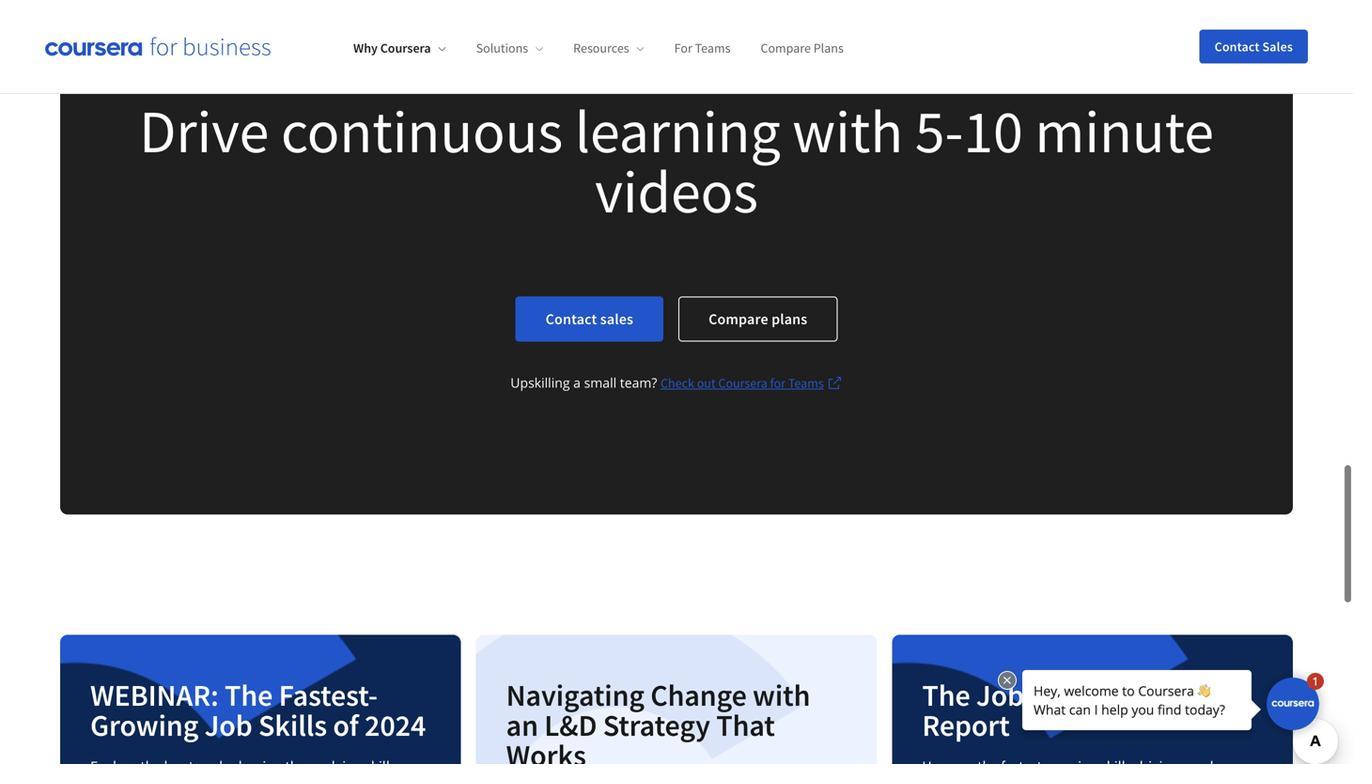 Task type: locate. For each thing, give the bounding box(es) containing it.
0 vertical spatial teams
[[695, 40, 731, 57]]

compare plans link
[[761, 40, 844, 57]]

coursera right why
[[380, 40, 431, 57]]

contact inside 'contact sales' button
[[1215, 38, 1260, 55]]

for teams
[[675, 40, 731, 57]]

the inside webinar: the fastest- growing job skills of 2024
[[225, 676, 273, 714]]

0 horizontal spatial 2024
[[365, 706, 426, 744]]

0 horizontal spatial skills
[[258, 706, 327, 744]]

contact left sales
[[1215, 38, 1260, 55]]

strategy
[[603, 706, 711, 744]]

1 horizontal spatial of
[[1105, 676, 1131, 714]]

learning
[[575, 93, 781, 169]]

with inside navigating change with an l&d strategy that works
[[753, 676, 811, 714]]

works
[[506, 737, 586, 764]]

plans
[[814, 40, 844, 57]]

1 horizontal spatial skills
[[1031, 676, 1099, 714]]

1 vertical spatial coursera
[[719, 375, 768, 392]]

1 horizontal spatial contact
[[1215, 38, 1260, 55]]

0 horizontal spatial job
[[205, 706, 253, 744]]

contact
[[1215, 38, 1260, 55], [546, 310, 597, 329]]

contact left the sales
[[546, 310, 597, 329]]

coursera for business image
[[45, 37, 271, 56]]

1 horizontal spatial the
[[922, 676, 971, 714]]

the job skills of 2024 report
[[922, 676, 1198, 744]]

1 vertical spatial compare
[[709, 310, 769, 329]]

contact inside contact sales link
[[546, 310, 597, 329]]

0 horizontal spatial coursera
[[380, 40, 431, 57]]

0 horizontal spatial of
[[333, 706, 359, 744]]

with right change
[[753, 676, 811, 714]]

1 vertical spatial teams
[[789, 375, 824, 392]]

resources link
[[574, 40, 645, 57]]

navigating change with an l&d strategy that works link
[[469, 627, 885, 764]]

1 horizontal spatial teams
[[789, 375, 824, 392]]

1 horizontal spatial 2024
[[1137, 676, 1198, 714]]

2024
[[1137, 676, 1198, 714], [365, 706, 426, 744]]

job
[[977, 676, 1025, 714], [205, 706, 253, 744]]

the inside the job skills of 2024 report
[[922, 676, 971, 714]]

check out coursera for teams
[[661, 375, 824, 392]]

coursera left for
[[719, 375, 768, 392]]

0 horizontal spatial contact
[[546, 310, 597, 329]]

sales
[[1263, 38, 1294, 55]]

skills inside webinar: the fastest- growing job skills of 2024
[[258, 706, 327, 744]]

1 vertical spatial with
[[753, 676, 811, 714]]

0 horizontal spatial the
[[225, 676, 273, 714]]

compare plans link
[[679, 297, 838, 342]]

webinar: the fastest- growing job skills of 2024 link
[[53, 627, 469, 764]]

the job skills of 2024 report link
[[885, 627, 1301, 764]]

contact sales
[[546, 310, 634, 329]]

with
[[793, 93, 903, 169], [753, 676, 811, 714]]

teams
[[695, 40, 731, 57], [789, 375, 824, 392]]

resources
[[574, 40, 629, 57]]

1 horizontal spatial job
[[977, 676, 1025, 714]]

the
[[225, 676, 273, 714], [922, 676, 971, 714]]

small
[[584, 374, 617, 392]]

0 vertical spatial contact
[[1215, 38, 1260, 55]]

skills
[[1031, 676, 1099, 714], [258, 706, 327, 744]]

of
[[1105, 676, 1131, 714], [333, 706, 359, 744]]

navigating
[[506, 676, 645, 714]]

with down plans
[[793, 93, 903, 169]]

5-
[[915, 93, 964, 169]]

coursera
[[380, 40, 431, 57], [719, 375, 768, 392]]

that
[[717, 706, 775, 744]]

0 vertical spatial with
[[793, 93, 903, 169]]

why coursera
[[353, 40, 431, 57]]

fastest-
[[279, 676, 378, 714]]

check out coursera for teams link
[[661, 372, 843, 394]]

0 vertical spatial coursera
[[380, 40, 431, 57]]

2 the from the left
[[922, 676, 971, 714]]

1 the from the left
[[225, 676, 273, 714]]

drive continuous learning with 5-10 minute videos
[[139, 93, 1214, 229]]

0 vertical spatial compare
[[761, 40, 811, 57]]

contact for contact sales
[[546, 310, 597, 329]]

compare
[[761, 40, 811, 57], [709, 310, 769, 329]]

1 vertical spatial contact
[[546, 310, 597, 329]]

plans
[[772, 310, 808, 329]]

compare for compare plans
[[761, 40, 811, 57]]

change
[[651, 676, 747, 714]]



Task type: describe. For each thing, give the bounding box(es) containing it.
l&d
[[544, 706, 597, 744]]

why coursera link
[[353, 40, 446, 57]]

job inside the job skills of 2024 report
[[977, 676, 1025, 714]]

compare plans
[[709, 310, 808, 329]]

of inside the job skills of 2024 report
[[1105, 676, 1131, 714]]

a
[[574, 374, 581, 392]]

growing
[[90, 706, 199, 744]]

for
[[770, 375, 786, 392]]

report
[[922, 706, 1010, 744]]

10
[[964, 93, 1023, 169]]

solutions
[[476, 40, 528, 57]]

contact for contact sales
[[1215, 38, 1260, 55]]

videos
[[595, 153, 759, 229]]

why
[[353, 40, 378, 57]]

skills inside the job skills of 2024 report
[[1031, 676, 1099, 714]]

navigating change with an l&d strategy that works
[[506, 676, 811, 764]]

continuous
[[281, 93, 563, 169]]

sales
[[600, 310, 634, 329]]

contact sales
[[1215, 38, 1294, 55]]

for
[[675, 40, 693, 57]]

webinar:
[[90, 676, 219, 714]]

an
[[506, 706, 539, 744]]

1 horizontal spatial coursera
[[719, 375, 768, 392]]

compare for compare plans
[[709, 310, 769, 329]]

contact sales link
[[516, 297, 664, 342]]

2024 inside the job skills of 2024 report
[[1137, 676, 1198, 714]]

of inside webinar: the fastest- growing job skills of 2024
[[333, 706, 359, 744]]

job inside webinar: the fastest- growing job skills of 2024
[[205, 706, 253, 744]]

minute
[[1035, 93, 1214, 169]]

upskilling
[[511, 374, 570, 392]]

solutions link
[[476, 40, 544, 57]]

drive
[[139, 93, 269, 169]]

2024 inside webinar: the fastest- growing job skills of 2024
[[365, 706, 426, 744]]

with inside drive continuous learning with 5-10 minute videos
[[793, 93, 903, 169]]

out
[[697, 375, 716, 392]]

check
[[661, 375, 695, 392]]

compare plans
[[761, 40, 844, 57]]

upskilling a small team?
[[511, 374, 661, 392]]

contact sales button
[[1200, 30, 1309, 63]]

team?
[[620, 374, 657, 392]]

webinar: the fastest- growing job skills of 2024
[[90, 676, 426, 744]]

0 horizontal spatial teams
[[695, 40, 731, 57]]

for teams link
[[675, 40, 731, 57]]



Task type: vqa. For each thing, say whether or not it's contained in the screenshot.
team?
yes



